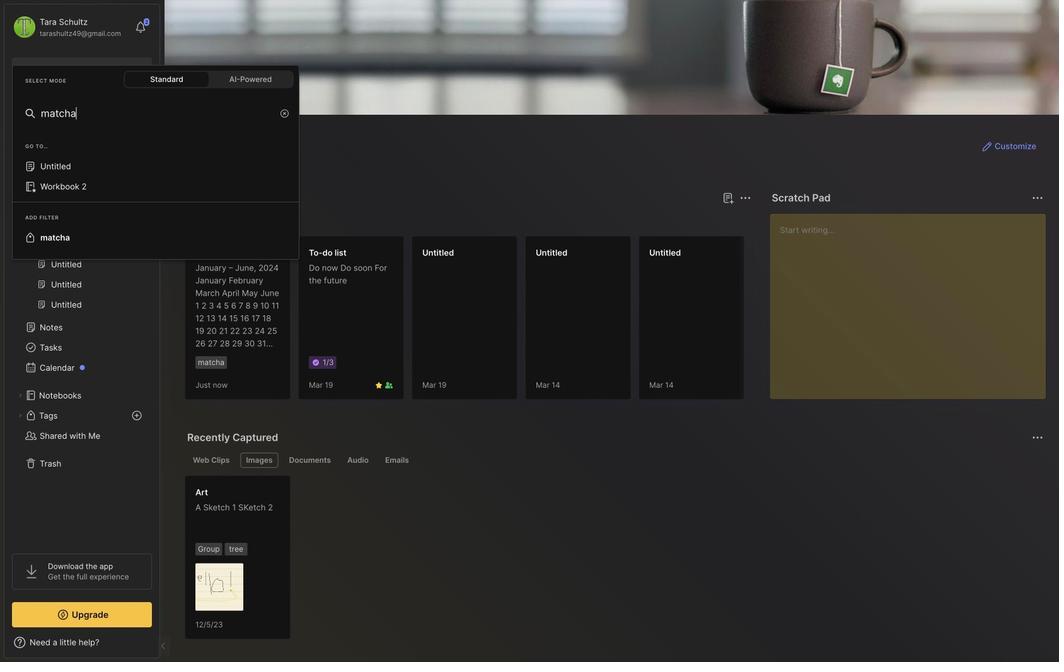 Task type: locate. For each thing, give the bounding box(es) containing it.
group
[[12, 171, 151, 322]]

Search text field
[[35, 64, 135, 76]]

1 vertical spatial none search field
[[41, 106, 273, 121]]

tab
[[187, 213, 224, 228], [187, 453, 236, 468], [241, 453, 279, 468], [284, 453, 337, 468], [342, 453, 375, 468], [380, 453, 415, 468]]

expand tags image
[[16, 412, 24, 420]]

0 vertical spatial none search field
[[35, 62, 135, 78]]

tab list
[[187, 453, 1042, 468]]

Search text field
[[41, 106, 273, 121]]

None search field
[[35, 62, 135, 78], [41, 106, 273, 121]]

row group
[[185, 236, 1060, 408]]

group inside main element
[[12, 171, 151, 322]]

click to collapse image
[[159, 639, 169, 654]]

Search results field
[[12, 131, 300, 260]]

tree
[[4, 123, 160, 543]]



Task type: describe. For each thing, give the bounding box(es) containing it.
tree inside main element
[[4, 123, 160, 543]]

expand notebooks image
[[16, 392, 24, 399]]

none search field search
[[41, 106, 273, 121]]

thumbnail image
[[196, 563, 244, 611]]

Start writing… text field
[[781, 214, 1046, 389]]

main element
[[0, 0, 1060, 662]]



Task type: vqa. For each thing, say whether or not it's contained in the screenshot.
'New' popup button on the left
no



